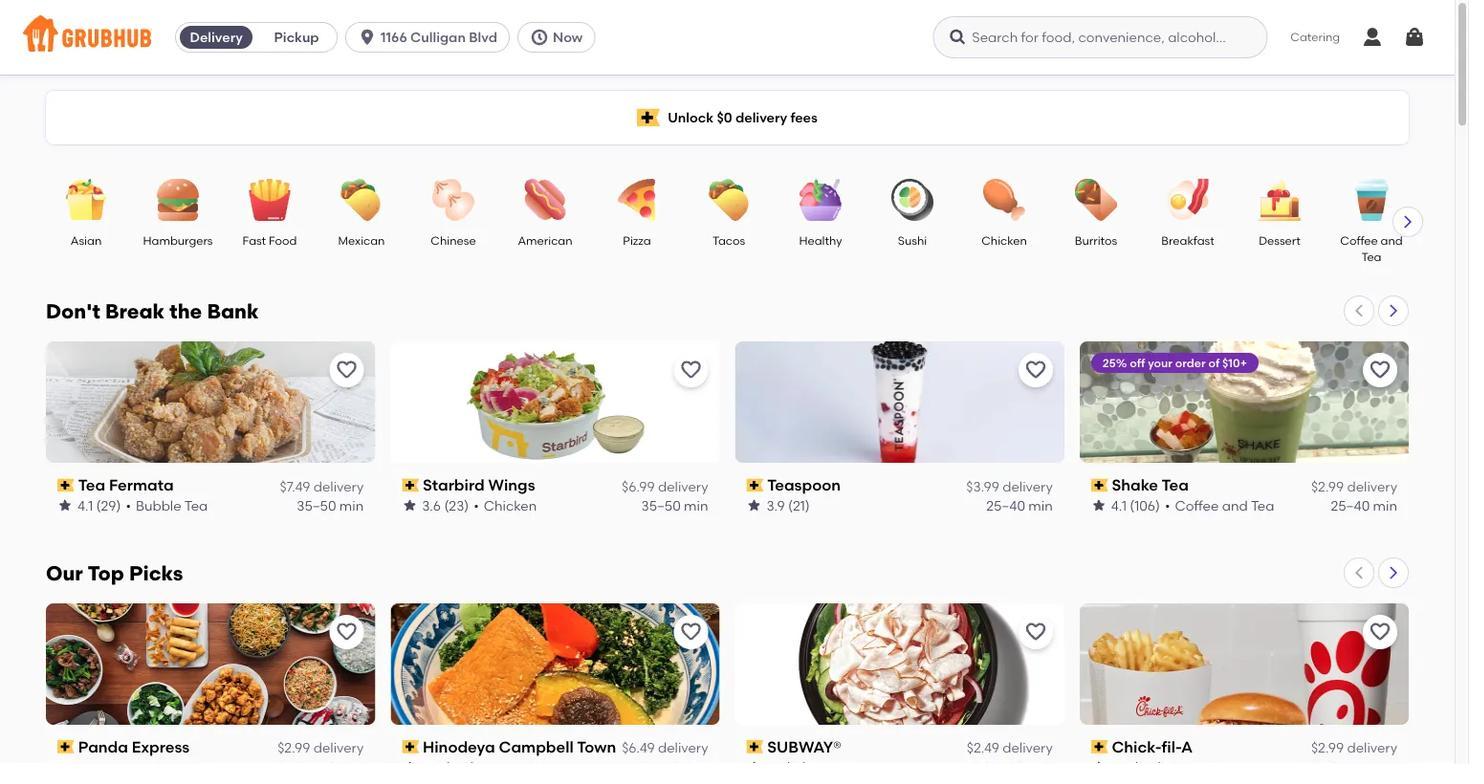 Task type: describe. For each thing, give the bounding box(es) containing it.
culligan
[[411, 29, 466, 45]]

35–50 min for starbird wings
[[642, 498, 709, 514]]

delivery
[[190, 29, 243, 45]]

top
[[87, 562, 124, 586]]

• for tea
[[1165, 498, 1171, 514]]

asian image
[[53, 179, 120, 221]]

pizza image
[[604, 179, 671, 221]]

sushi
[[898, 233, 927, 247]]

save this restaurant image for hinodeya campbell town
[[680, 621, 703, 644]]

fast food image
[[236, 179, 303, 221]]

delivery for panda express
[[314, 740, 364, 757]]

bank
[[207, 300, 259, 324]]

healthy
[[799, 233, 843, 247]]

town
[[577, 738, 617, 757]]

save this restaurant image for teaspoon
[[1025, 359, 1048, 382]]

fermata
[[109, 476, 174, 495]]

(23)
[[444, 498, 469, 514]]

your
[[1148, 356, 1173, 370]]

chicken image
[[971, 179, 1038, 221]]

$0
[[717, 109, 733, 126]]

$7.49
[[280, 478, 310, 495]]

subscription pass image left subway®
[[747, 741, 764, 754]]

subscription pass image for starbird
[[402, 479, 419, 492]]

3 svg image from the left
[[949, 28, 968, 47]]

(106)
[[1130, 498, 1161, 514]]

break
[[105, 300, 165, 324]]

mexican
[[338, 233, 385, 247]]

panda express logo image
[[46, 604, 375, 725]]

dessert
[[1259, 233, 1301, 247]]

breakfast
[[1162, 233, 1215, 247]]

tea inside coffee and tea
[[1362, 250, 1382, 264]]

tacos
[[713, 233, 745, 247]]

delivery button
[[176, 22, 257, 53]]

save this restaurant image for chick-fil-a
[[1369, 621, 1392, 644]]

$2.99 delivery for our top picks
[[1312, 740, 1398, 757]]

save this restaurant button for hinodeya campbell town
[[674, 615, 709, 650]]

fil-
[[1162, 738, 1182, 757]]

delivery for shake tea
[[1348, 478, 1398, 495]]

1 horizontal spatial chicken
[[982, 233, 1028, 247]]

order
[[1176, 356, 1206, 370]]

teaspoon logo image
[[735, 342, 1065, 463]]

campbell
[[499, 738, 574, 757]]

shake tea
[[1112, 476, 1189, 495]]

25–40 min for teaspoon
[[987, 498, 1053, 514]]

unlock
[[668, 109, 714, 126]]

our
[[46, 562, 83, 586]]

burritos
[[1075, 233, 1118, 247]]

Search for food, convenience, alcohol... search field
[[933, 16, 1268, 58]]

hinodeya campbell town logo image
[[391, 604, 720, 725]]

2 svg image from the left
[[1404, 26, 1427, 49]]

coffee and tea image
[[1339, 179, 1406, 221]]

3.9 (21)
[[767, 498, 810, 514]]

wings
[[488, 476, 535, 495]]

1 vertical spatial chicken
[[484, 498, 537, 514]]

1166 culligan blvd
[[381, 29, 498, 45]]

don't
[[46, 300, 100, 324]]

min for fermata
[[340, 498, 364, 514]]

chinese
[[431, 233, 476, 247]]

express
[[132, 738, 190, 757]]

• coffee and tea
[[1165, 498, 1275, 514]]

delivery for chick-fil-a
[[1348, 740, 1398, 757]]

3.6
[[422, 498, 441, 514]]

25%
[[1103, 356, 1128, 370]]

$7.49 delivery
[[280, 478, 364, 495]]

chick-fil-a logo image
[[1080, 604, 1410, 725]]

caret left icon image for our top picks
[[1352, 565, 1367, 581]]

panda express
[[78, 738, 190, 757]]

dessert image
[[1247, 179, 1314, 221]]

fast
[[243, 233, 266, 247]]

hamburgers
[[143, 233, 213, 247]]

$6.99 delivery
[[622, 478, 709, 495]]

4.1 (106)
[[1112, 498, 1161, 514]]

subscription pass image for teaspoon
[[747, 479, 764, 492]]

delivery for hinodeya campbell town
[[658, 740, 709, 757]]

save this restaurant image for wings
[[680, 359, 703, 382]]

1 vertical spatial and
[[1223, 498, 1248, 514]]

25–40 for teaspoon
[[987, 498, 1026, 514]]

panda
[[78, 738, 128, 757]]

$6.49
[[622, 740, 655, 757]]

pickup button
[[257, 22, 337, 53]]

caret right icon image for don't break the bank
[[1387, 303, 1402, 319]]

shake tea logo image
[[1080, 342, 1410, 463]]

and inside coffee and tea
[[1381, 233, 1403, 247]]

unlock $0 delivery fees
[[668, 109, 818, 126]]

grubhub plus flag logo image
[[637, 109, 660, 127]]

don't break the bank
[[46, 300, 259, 324]]

$2.99 for don't break the bank
[[1312, 478, 1345, 495]]

tea fermata
[[78, 476, 174, 495]]

1166 culligan blvd button
[[346, 22, 518, 53]]

shake
[[1112, 476, 1159, 495]]

star icon image for shake tea
[[1092, 498, 1107, 514]]

hinodeya
[[423, 738, 495, 757]]

0 vertical spatial caret right icon image
[[1401, 214, 1416, 230]]

(29)
[[96, 498, 121, 514]]

save this restaurant button for teaspoon
[[1019, 353, 1053, 388]]

subscription pass image for chick-fil-a
[[1092, 741, 1108, 754]]

star icon image for starbird wings
[[402, 498, 417, 514]]

save this restaurant image for fermata
[[335, 359, 358, 382]]

tacos image
[[696, 179, 763, 221]]

caret left icon image for don't break the bank
[[1352, 303, 1367, 319]]

3.9
[[767, 498, 785, 514]]

delivery for starbird wings
[[658, 478, 709, 495]]

coffee inside coffee and tea
[[1341, 233, 1379, 247]]



Task type: vqa. For each thing, say whether or not it's contained in the screenshot.
landwer's hummus bowls
no



Task type: locate. For each thing, give the bounding box(es) containing it.
chicken down wings
[[484, 498, 537, 514]]

$2.49
[[967, 740, 1000, 757]]

starbird wings logo image
[[391, 342, 720, 463]]

• chicken
[[474, 498, 537, 514]]

delivery for subway®
[[1003, 740, 1053, 757]]

0 vertical spatial caret left icon image
[[1352, 303, 1367, 319]]

3 • from the left
[[1165, 498, 1171, 514]]

0 horizontal spatial 35–50 min
[[297, 498, 364, 514]]

$3.99
[[967, 478, 1000, 495]]

25–40 for shake tea
[[1331, 498, 1371, 514]]

3.6 (23)
[[422, 498, 469, 514]]

delivery for teaspoon
[[1003, 478, 1053, 495]]

2 svg image from the left
[[530, 28, 549, 47]]

$2.99 delivery
[[1312, 478, 1398, 495], [278, 740, 364, 757], [1312, 740, 1398, 757]]

$6.99
[[622, 478, 655, 495]]

2 35–50 min from the left
[[642, 498, 709, 514]]

1 horizontal spatial •
[[474, 498, 479, 514]]

1 • from the left
[[126, 498, 131, 514]]

4.1 left "(29)"
[[78, 498, 93, 514]]

catering
[[1291, 30, 1341, 44]]

$2.99 delivery for don't break the bank
[[1312, 478, 1398, 495]]

1 horizontal spatial 25–40 min
[[1331, 498, 1398, 514]]

bubble
[[136, 498, 181, 514]]

breakfast image
[[1155, 179, 1222, 221]]

4.1
[[78, 498, 93, 514], [1112, 498, 1127, 514]]

(21)
[[788, 498, 810, 514]]

save this restaurant button for tea fermata
[[329, 353, 364, 388]]

0 horizontal spatial svg image
[[1362, 26, 1385, 49]]

hinodeya campbell town
[[423, 738, 617, 757]]

1 35–50 min from the left
[[297, 498, 364, 514]]

1 vertical spatial coffee
[[1176, 498, 1219, 514]]

american image
[[512, 179, 579, 221]]

subscription pass image left shake
[[1092, 479, 1108, 492]]

2 35–50 from the left
[[642, 498, 681, 514]]

subscription pass image left panda at the left bottom of page
[[57, 741, 74, 754]]

• right "(29)"
[[126, 498, 131, 514]]

healthy image
[[788, 179, 855, 221]]

1 vertical spatial caret right icon image
[[1387, 303, 1402, 319]]

1 25–40 min from the left
[[987, 498, 1053, 514]]

svg image for now
[[530, 28, 549, 47]]

4.1 for shake tea
[[1112, 498, 1127, 514]]

2 horizontal spatial save this restaurant image
[[1369, 621, 1392, 644]]

25% off your order of $10+
[[1103, 356, 1248, 370]]

2 min from the left
[[684, 498, 709, 514]]

2 • from the left
[[474, 498, 479, 514]]

save this restaurant image
[[335, 359, 358, 382], [680, 359, 703, 382], [1369, 359, 1392, 382], [335, 621, 358, 644], [1025, 621, 1048, 644]]

starbird
[[423, 476, 485, 495]]

1 horizontal spatial 35–50
[[642, 498, 681, 514]]

fast food
[[243, 233, 297, 247]]

1 svg image from the left
[[358, 28, 377, 47]]

min for tea
[[1374, 498, 1398, 514]]

25–40
[[987, 498, 1026, 514], [1331, 498, 1371, 514]]

0 horizontal spatial •
[[126, 498, 131, 514]]

caret left icon image
[[1352, 303, 1367, 319], [1352, 565, 1367, 581]]

35–50 for tea fermata
[[297, 498, 336, 514]]

chicken down chicken image
[[982, 233, 1028, 247]]

1 caret left icon image from the top
[[1352, 303, 1367, 319]]

subscription pass image for shake
[[1092, 479, 1108, 492]]

subscription pass image left "chick-"
[[1092, 741, 1108, 754]]

save this restaurant button
[[329, 353, 364, 388], [674, 353, 709, 388], [1019, 353, 1053, 388], [1364, 353, 1398, 388], [329, 615, 364, 650], [674, 615, 709, 650], [1019, 615, 1053, 650], [1364, 615, 1398, 650]]

coffee and tea
[[1341, 233, 1403, 264]]

$10+
[[1223, 356, 1248, 370]]

subscription pass image left starbird
[[402, 479, 419, 492]]

• right (106)
[[1165, 498, 1171, 514]]

svg image
[[1362, 26, 1385, 49], [1404, 26, 1427, 49]]

star icon image
[[57, 498, 73, 514], [402, 498, 417, 514], [747, 498, 762, 514], [1092, 498, 1107, 514], [402, 760, 417, 765], [747, 760, 762, 765], [1092, 760, 1107, 765]]

$6.49 delivery
[[622, 740, 709, 757]]

chinese image
[[420, 179, 487, 221]]

coffee down the coffee and tea "image" on the right of page
[[1341, 233, 1379, 247]]

subscription pass image
[[57, 479, 74, 492], [747, 479, 764, 492], [402, 741, 419, 754], [1092, 741, 1108, 754]]

35–50 min down $6.99 delivery
[[642, 498, 709, 514]]

1 horizontal spatial save this restaurant image
[[1025, 359, 1048, 382]]

american
[[518, 233, 573, 247]]

star icon image for hinodeya campbell town
[[402, 760, 417, 765]]

min for wings
[[684, 498, 709, 514]]

• right (23)
[[474, 498, 479, 514]]

subscription pass image for panda
[[57, 741, 74, 754]]

save this restaurant button for subway®
[[1019, 615, 1053, 650]]

1 horizontal spatial svg image
[[530, 28, 549, 47]]

subway® logo image
[[735, 604, 1065, 725]]

save this restaurant image
[[1025, 359, 1048, 382], [680, 621, 703, 644], [1369, 621, 1392, 644]]

25–40 min
[[987, 498, 1053, 514], [1331, 498, 1398, 514]]

pickup
[[274, 29, 319, 45]]

save this restaurant button for starbird wings
[[674, 353, 709, 388]]

of
[[1209, 356, 1220, 370]]

tea
[[1362, 250, 1382, 264], [78, 476, 105, 495], [1162, 476, 1189, 495], [184, 498, 208, 514], [1252, 498, 1275, 514]]

star icon image for subway®
[[747, 760, 762, 765]]

1 svg image from the left
[[1362, 26, 1385, 49]]

$2.49 delivery
[[967, 740, 1053, 757]]

hamburgers image
[[144, 179, 211, 221]]

asian
[[71, 233, 102, 247]]

picks
[[129, 562, 183, 586]]

chick-
[[1112, 738, 1162, 757]]

0 horizontal spatial 4.1
[[78, 498, 93, 514]]

and right (106)
[[1223, 498, 1248, 514]]

svg image
[[358, 28, 377, 47], [530, 28, 549, 47], [949, 28, 968, 47]]

1 horizontal spatial coffee
[[1341, 233, 1379, 247]]

35–50 down $7.49 delivery
[[297, 498, 336, 514]]

• for wings
[[474, 498, 479, 514]]

0 vertical spatial and
[[1381, 233, 1403, 247]]

caret right icon image for our top picks
[[1387, 565, 1402, 581]]

35–50 down $6.99 delivery
[[642, 498, 681, 514]]

off
[[1130, 356, 1146, 370]]

subscription pass image
[[402, 479, 419, 492], [1092, 479, 1108, 492], [57, 741, 74, 754], [747, 741, 764, 754]]

star icon image for tea fermata
[[57, 498, 73, 514]]

delivery
[[736, 109, 788, 126], [314, 478, 364, 495], [658, 478, 709, 495], [1003, 478, 1053, 495], [1348, 478, 1398, 495], [314, 740, 364, 757], [658, 740, 709, 757], [1003, 740, 1053, 757], [1348, 740, 1398, 757]]

blvd
[[469, 29, 498, 45]]

$2.99 for our top picks
[[1312, 740, 1345, 757]]

pizza
[[623, 233, 651, 247]]

1 35–50 from the left
[[297, 498, 336, 514]]

starbird wings
[[423, 476, 535, 495]]

• bubble tea
[[126, 498, 208, 514]]

mexican image
[[328, 179, 395, 221]]

35–50 for starbird wings
[[642, 498, 681, 514]]

subway®
[[768, 738, 842, 757]]

delivery for tea fermata
[[314, 478, 364, 495]]

4.1 (29)
[[78, 498, 121, 514]]

coffee down shake tea
[[1176, 498, 1219, 514]]

0 horizontal spatial 25–40
[[987, 498, 1026, 514]]

subscription pass image left hinodeya
[[402, 741, 419, 754]]

now
[[553, 29, 583, 45]]

subscription pass image left the teaspoon
[[747, 479, 764, 492]]

1166
[[381, 29, 407, 45]]

35–50 min down $7.49 delivery
[[297, 498, 364, 514]]

4.1 for tea fermata
[[78, 498, 93, 514]]

2 horizontal spatial svg image
[[949, 28, 968, 47]]

0 horizontal spatial and
[[1223, 498, 1248, 514]]

35–50 min for tea fermata
[[297, 498, 364, 514]]

svg image inside now button
[[530, 28, 549, 47]]

save this restaurant button for chick-fil-a
[[1364, 615, 1398, 650]]

the
[[170, 300, 202, 324]]

1 horizontal spatial 35–50 min
[[642, 498, 709, 514]]

subscription pass image left tea fermata at bottom left
[[57, 479, 74, 492]]

now button
[[518, 22, 603, 53]]

3 min from the left
[[1029, 498, 1053, 514]]

our top picks
[[46, 562, 183, 586]]

1 horizontal spatial 25–40
[[1331, 498, 1371, 514]]

2 25–40 min from the left
[[1331, 498, 1398, 514]]

2 horizontal spatial •
[[1165, 498, 1171, 514]]

sushi image
[[879, 179, 946, 221]]

4 min from the left
[[1374, 498, 1398, 514]]

2 25–40 from the left
[[1331, 498, 1371, 514]]

star icon image for chick-fil-a
[[1092, 760, 1107, 765]]

1 min from the left
[[340, 498, 364, 514]]

35–50 min
[[297, 498, 364, 514], [642, 498, 709, 514]]

0 horizontal spatial save this restaurant image
[[680, 621, 703, 644]]

0 horizontal spatial coffee
[[1176, 498, 1219, 514]]

svg image for 1166 culligan blvd
[[358, 28, 377, 47]]

2 4.1 from the left
[[1112, 498, 1127, 514]]

0 vertical spatial chicken
[[982, 233, 1028, 247]]

2 vertical spatial caret right icon image
[[1387, 565, 1402, 581]]

main navigation navigation
[[0, 0, 1455, 75]]

food
[[269, 233, 297, 247]]

subscription pass image for hinodeya campbell town
[[402, 741, 419, 754]]

a
[[1182, 738, 1193, 757]]

1 vertical spatial caret left icon image
[[1352, 565, 1367, 581]]

burritos image
[[1063, 179, 1130, 221]]

4.1 down shake
[[1112, 498, 1127, 514]]

caret right icon image
[[1401, 214, 1416, 230], [1387, 303, 1402, 319], [1387, 565, 1402, 581]]

catering button
[[1278, 16, 1354, 59]]

$3.99 delivery
[[967, 478, 1053, 495]]

svg image inside 1166 culligan blvd button
[[358, 28, 377, 47]]

25–40 min for shake tea
[[1331, 498, 1398, 514]]

1 25–40 from the left
[[987, 498, 1026, 514]]

teaspoon
[[768, 476, 841, 495]]

and down the coffee and tea "image" on the right of page
[[1381, 233, 1403, 247]]

• for fermata
[[126, 498, 131, 514]]

fees
[[791, 109, 818, 126]]

chick-fil-a
[[1112, 738, 1193, 757]]

$2.99
[[1312, 478, 1345, 495], [278, 740, 310, 757], [1312, 740, 1345, 757]]

•
[[126, 498, 131, 514], [474, 498, 479, 514], [1165, 498, 1171, 514]]

0 horizontal spatial chicken
[[484, 498, 537, 514]]

save this restaurant image for express
[[335, 621, 358, 644]]

2 caret left icon image from the top
[[1352, 565, 1367, 581]]

chicken
[[982, 233, 1028, 247], [484, 498, 537, 514]]

save this restaurant button for panda express
[[329, 615, 364, 650]]

1 horizontal spatial svg image
[[1404, 26, 1427, 49]]

0 horizontal spatial svg image
[[358, 28, 377, 47]]

subscription pass image for tea fermata
[[57, 479, 74, 492]]

tea fermata logo image
[[46, 342, 375, 463]]

1 horizontal spatial 4.1
[[1112, 498, 1127, 514]]

0 horizontal spatial 35–50
[[297, 498, 336, 514]]

coffee
[[1341, 233, 1379, 247], [1176, 498, 1219, 514]]

and
[[1381, 233, 1403, 247], [1223, 498, 1248, 514]]

1 horizontal spatial and
[[1381, 233, 1403, 247]]

1 4.1 from the left
[[78, 498, 93, 514]]

0 vertical spatial coffee
[[1341, 233, 1379, 247]]

0 horizontal spatial 25–40 min
[[987, 498, 1053, 514]]



